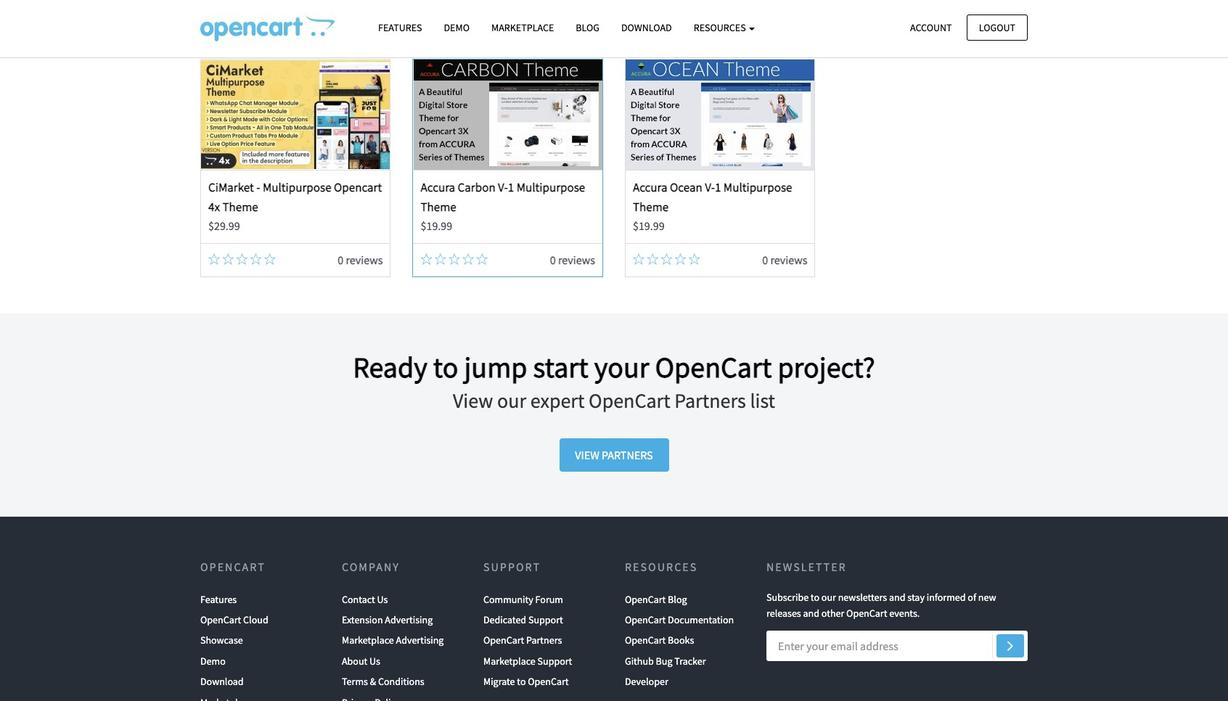 Task type: locate. For each thing, give the bounding box(es) containing it.
0 vertical spatial features link
[[368, 15, 433, 41]]

1 horizontal spatial v-
[[705, 179, 715, 195]]

$19.99
[[421, 219, 453, 233], [633, 219, 665, 233]]

demo down showcase link
[[200, 655, 226, 668]]

showcase
[[200, 634, 243, 647]]

0 reviews for cimarket - multipurpose opencart 4x theme
[[338, 253, 383, 267]]

0 vertical spatial marketplace
[[492, 21, 554, 34]]

0 vertical spatial us
[[377, 593, 388, 606]]

1 horizontal spatial demo
[[444, 21, 470, 34]]

view inside 'ready to jump start your opencart project? view our expert opencart partners list'
[[453, 388, 493, 414]]

1 horizontal spatial 0
[[550, 253, 556, 267]]

advertising for marketplace advertising
[[396, 634, 444, 647]]

reviews for accura carbon v-1 multipurpose theme
[[558, 253, 596, 267]]

resources link
[[683, 15, 767, 41]]

2 vertical spatial marketplace
[[484, 655, 536, 668]]

our up the other
[[822, 591, 837, 604]]

logout link
[[967, 14, 1029, 41]]

account
[[911, 21, 953, 34]]

2 vertical spatial to
[[517, 676, 526, 689]]

0 horizontal spatial multipurpose
[[263, 179, 332, 195]]

0 horizontal spatial 0
[[338, 253, 344, 267]]

demo for the rightmost 'demo' link
[[444, 21, 470, 34]]

0 horizontal spatial $19.99
[[421, 219, 453, 233]]

partners inside opencart partners link
[[527, 634, 562, 647]]

1 inside accura carbon v-1 multipurpose theme $19.99
[[508, 179, 514, 195]]

view partners
[[576, 448, 653, 463]]

view down expert
[[576, 448, 600, 463]]

3 0 reviews from the left
[[763, 253, 808, 267]]

and
[[890, 591, 906, 604], [804, 607, 820, 620]]

subscribe to our newsletters and stay informed of new releases and other opencart events.
[[767, 591, 997, 620]]

1 horizontal spatial blog
[[668, 593, 688, 606]]

3 0 from the left
[[763, 253, 769, 267]]

dedicated support link
[[484, 610, 563, 631]]

view down jump
[[453, 388, 493, 414]]

to inside 'ready to jump start your opencart project? view our expert opencart partners list'
[[434, 350, 459, 386]]

1 vertical spatial blog
[[668, 593, 688, 606]]

contact us
[[342, 593, 388, 606]]

1 $19.99 from the left
[[421, 219, 453, 233]]

0 horizontal spatial view
[[453, 388, 493, 414]]

support up the migrate to opencart
[[538, 655, 573, 668]]

star light o image
[[208, 5, 220, 17], [421, 253, 433, 265], [449, 253, 460, 265], [463, 253, 474, 265], [477, 253, 488, 265], [633, 253, 645, 265], [689, 253, 701, 265]]

marketplace support
[[484, 655, 573, 668]]

1 theme from the left
[[223, 199, 258, 215]]

terms & conditions link
[[342, 672, 425, 693]]

marketplace for marketplace advertising
[[342, 634, 394, 647]]

0 horizontal spatial download link
[[200, 672, 244, 693]]

demo link
[[433, 15, 481, 41], [200, 651, 226, 672]]

our inside 'ready to jump start your opencart project? view our expert opencart partners list'
[[498, 388, 527, 414]]

multipurpose
[[263, 179, 332, 195], [517, 179, 586, 195], [724, 179, 793, 195]]

theme
[[223, 199, 258, 215], [421, 199, 457, 215], [633, 199, 669, 215]]

0 horizontal spatial features
[[200, 593, 237, 606]]

0 horizontal spatial 0 reviews
[[338, 253, 383, 267]]

2 1 from the left
[[715, 179, 722, 195]]

download link
[[611, 15, 683, 41], [200, 672, 244, 693]]

1 right the carbon
[[508, 179, 514, 195]]

1 horizontal spatial $19.99
[[633, 219, 665, 233]]

0 vertical spatial features
[[378, 21, 422, 34]]

about us
[[342, 655, 381, 668]]

multipurpose for accura ocean v-1 multipurpose theme
[[724, 179, 793, 195]]

demo for the bottommost 'demo' link
[[200, 655, 226, 668]]

2 0 from the left
[[550, 253, 556, 267]]

1 vertical spatial download
[[200, 676, 244, 689]]

1 vertical spatial features link
[[200, 590, 237, 610]]

advertising down the extension advertising "link"
[[396, 634, 444, 647]]

v- right ocean
[[705, 179, 715, 195]]

download for blog
[[622, 21, 672, 34]]

1 horizontal spatial download
[[622, 21, 672, 34]]

0 vertical spatial and
[[890, 591, 906, 604]]

theme inside accura carbon v-1 multipurpose theme $19.99
[[421, 199, 457, 215]]

us up extension advertising
[[377, 593, 388, 606]]

1 multipurpose from the left
[[263, 179, 332, 195]]

opencart - downloads image
[[200, 15, 335, 41]]

0 vertical spatial advertising
[[385, 614, 433, 627]]

0 horizontal spatial demo link
[[200, 651, 226, 672]]

download link for blog
[[611, 15, 683, 41]]

accura for accura ocean v-1 multipurpose theme
[[633, 179, 668, 195]]

tracker
[[675, 655, 706, 668]]

theme for ocean
[[633, 199, 669, 215]]

cloud
[[243, 614, 268, 627]]

1 vertical spatial partners
[[602, 448, 653, 463]]

1 horizontal spatial accura
[[633, 179, 668, 195]]

0 horizontal spatial demo
[[200, 655, 226, 668]]

1 horizontal spatial view
[[576, 448, 600, 463]]

opencart books
[[625, 634, 695, 647]]

v-
[[498, 179, 508, 195], [705, 179, 715, 195]]

0 reviews
[[338, 253, 383, 267], [550, 253, 596, 267], [763, 253, 808, 267]]

1
[[508, 179, 514, 195], [715, 179, 722, 195]]

extension
[[342, 614, 383, 627]]

0 vertical spatial view
[[453, 388, 493, 414]]

0 vertical spatial download
[[622, 21, 672, 34]]

terms & conditions
[[342, 676, 425, 689]]

0 horizontal spatial accura
[[421, 179, 456, 195]]

1 horizontal spatial to
[[517, 676, 526, 689]]

partners inside view partners link
[[602, 448, 653, 463]]

us
[[377, 593, 388, 606], [370, 655, 381, 668]]

support for dedicated
[[529, 614, 563, 627]]

0 horizontal spatial partners
[[527, 634, 562, 647]]

2 horizontal spatial to
[[811, 591, 820, 604]]

github bug tracker
[[625, 655, 706, 668]]

1 reviews from the left
[[346, 253, 383, 267]]

0
[[338, 253, 344, 267], [550, 253, 556, 267], [763, 253, 769, 267]]

resources inside "link"
[[694, 21, 748, 34]]

v- inside 'accura ocean v-1 multipurpose theme $19.99'
[[705, 179, 715, 195]]

new
[[979, 591, 997, 604]]

developer link
[[625, 672, 669, 693]]

community forum
[[484, 593, 564, 606]]

partners for opencart partners
[[527, 634, 562, 647]]

Enter your email address text field
[[767, 631, 1029, 662]]

to
[[434, 350, 459, 386], [811, 591, 820, 604], [517, 676, 526, 689]]

0 horizontal spatial to
[[434, 350, 459, 386]]

0 horizontal spatial reviews
[[346, 253, 383, 267]]

$19.99 inside 'accura ocean v-1 multipurpose theme $19.99'
[[633, 219, 665, 233]]

your
[[595, 350, 650, 386]]

blog up opencart documentation
[[668, 593, 688, 606]]

3 multipurpose from the left
[[724, 179, 793, 195]]

1 horizontal spatial features
[[378, 21, 422, 34]]

accura inside 'accura ocean v-1 multipurpose theme $19.99'
[[633, 179, 668, 195]]

0 horizontal spatial blog
[[576, 21, 600, 34]]

1 horizontal spatial features link
[[368, 15, 433, 41]]

0 vertical spatial resources
[[694, 21, 748, 34]]

forum
[[536, 593, 564, 606]]

reviews for accura ocean v-1 multipurpose theme
[[771, 253, 808, 267]]

0 for cimarket - multipurpose opencart 4x theme
[[338, 253, 344, 267]]

$19.99 down accura carbon v-1 multipurpose theme link
[[421, 219, 453, 233]]

bug
[[656, 655, 673, 668]]

features
[[378, 21, 422, 34], [200, 593, 237, 606]]

3 theme from the left
[[633, 199, 669, 215]]

1 vertical spatial features
[[200, 593, 237, 606]]

advertising for extension advertising
[[385, 614, 433, 627]]

and left the other
[[804, 607, 820, 620]]

0 horizontal spatial download
[[200, 676, 244, 689]]

1 horizontal spatial download link
[[611, 15, 683, 41]]

0 horizontal spatial v-
[[498, 179, 508, 195]]

opencart cloud
[[200, 614, 268, 627]]

0 vertical spatial our
[[498, 388, 527, 414]]

opencart inside subscribe to our newsletters and stay informed of new releases and other opencart events.
[[847, 607, 888, 620]]

2 v- from the left
[[705, 179, 715, 195]]

accura left ocean
[[633, 179, 668, 195]]

0 for accura carbon v-1 multipurpose theme
[[550, 253, 556, 267]]

$19.99 down accura ocean v-1 multipurpose theme link
[[633, 219, 665, 233]]

1 vertical spatial demo
[[200, 655, 226, 668]]

features for demo
[[378, 21, 422, 34]]

marketplace
[[492, 21, 554, 34], [342, 634, 394, 647], [484, 655, 536, 668]]

opencart documentation
[[625, 614, 735, 627]]

2 horizontal spatial 0
[[763, 253, 769, 267]]

advertising inside "link"
[[385, 614, 433, 627]]

2 horizontal spatial multipurpose
[[724, 179, 793, 195]]

1 vertical spatial us
[[370, 655, 381, 668]]

2 theme from the left
[[421, 199, 457, 215]]

1 accura from the left
[[421, 179, 456, 195]]

community
[[484, 593, 534, 606]]

v- inside accura carbon v-1 multipurpose theme $19.99
[[498, 179, 508, 195]]

advertising up the marketplace advertising
[[385, 614, 433, 627]]

us for about us
[[370, 655, 381, 668]]

$19.99 for accura carbon v-1 multipurpose theme
[[421, 219, 453, 233]]

v- for carbon
[[498, 179, 508, 195]]

-
[[257, 179, 260, 195]]

us for contact us
[[377, 593, 388, 606]]

2 horizontal spatial 0 reviews
[[763, 253, 808, 267]]

support up community
[[484, 560, 541, 575]]

0 vertical spatial to
[[434, 350, 459, 386]]

0 reviews for accura ocean v-1 multipurpose theme
[[763, 253, 808, 267]]

multipurpose inside 'accura ocean v-1 multipurpose theme $19.99'
[[724, 179, 793, 195]]

1 horizontal spatial our
[[822, 591, 837, 604]]

$19.99 inside accura carbon v-1 multipurpose theme $19.99
[[421, 219, 453, 233]]

3 reviews from the left
[[771, 253, 808, 267]]

company
[[342, 560, 400, 575]]

partners inside 'ready to jump start your opencart project? view our expert opencart partners list'
[[675, 388, 747, 414]]

2 reviews from the left
[[558, 253, 596, 267]]

to down marketplace support link
[[517, 676, 526, 689]]

informed
[[927, 591, 966, 604]]

marketplace up migrate
[[484, 655, 536, 668]]

project?
[[778, 350, 876, 386]]

to inside subscribe to our newsletters and stay informed of new releases and other opencart events.
[[811, 591, 820, 604]]

2 accura from the left
[[633, 179, 668, 195]]

accura left the carbon
[[421, 179, 456, 195]]

0 vertical spatial demo link
[[433, 15, 481, 41]]

support down forum
[[529, 614, 563, 627]]

download down showcase link
[[200, 676, 244, 689]]

list
[[751, 388, 776, 414]]

advertising
[[385, 614, 433, 627], [396, 634, 444, 647]]

2 horizontal spatial theme
[[633, 199, 669, 215]]

1 vertical spatial our
[[822, 591, 837, 604]]

partners for view partners
[[602, 448, 653, 463]]

1 1 from the left
[[508, 179, 514, 195]]

features link for opencart cloud
[[200, 590, 237, 610]]

accura inside accura carbon v-1 multipurpose theme $19.99
[[421, 179, 456, 195]]

1 vertical spatial download link
[[200, 672, 244, 693]]

0 horizontal spatial our
[[498, 388, 527, 414]]

marketplace left blog link
[[492, 21, 554, 34]]

view
[[453, 388, 493, 414], [576, 448, 600, 463]]

1 horizontal spatial 0 reviews
[[550, 253, 596, 267]]

opencart
[[656, 350, 772, 386], [589, 388, 671, 414], [200, 560, 266, 575], [625, 593, 666, 606], [847, 607, 888, 620], [200, 614, 241, 627], [625, 614, 666, 627], [484, 634, 525, 647], [625, 634, 666, 647], [528, 676, 569, 689]]

1 horizontal spatial and
[[890, 591, 906, 604]]

events.
[[890, 607, 920, 620]]

demo left marketplace link
[[444, 21, 470, 34]]

0 vertical spatial demo
[[444, 21, 470, 34]]

opencart up list
[[656, 350, 772, 386]]

1 inside 'accura ocean v-1 multipurpose theme $19.99'
[[715, 179, 722, 195]]

0 horizontal spatial and
[[804, 607, 820, 620]]

1 horizontal spatial partners
[[602, 448, 653, 463]]

github bug tracker link
[[625, 651, 706, 672]]

0 horizontal spatial 1
[[508, 179, 514, 195]]

2 vertical spatial partners
[[527, 634, 562, 647]]

partners
[[675, 388, 747, 414], [602, 448, 653, 463], [527, 634, 562, 647]]

0 horizontal spatial features link
[[200, 590, 237, 610]]

1 vertical spatial to
[[811, 591, 820, 604]]

community forum link
[[484, 590, 564, 610]]

theme inside 'accura ocean v-1 multipurpose theme $19.99'
[[633, 199, 669, 215]]

1 vertical spatial marketplace
[[342, 634, 394, 647]]

and up events.
[[890, 591, 906, 604]]

us right about
[[370, 655, 381, 668]]

2 $19.99 from the left
[[633, 219, 665, 233]]

0 horizontal spatial theme
[[223, 199, 258, 215]]

1 horizontal spatial 1
[[715, 179, 722, 195]]

2 horizontal spatial reviews
[[771, 253, 808, 267]]

opencart down newsletters
[[847, 607, 888, 620]]

marketplace down extension
[[342, 634, 394, 647]]

1 vertical spatial advertising
[[396, 634, 444, 647]]

support
[[484, 560, 541, 575], [529, 614, 563, 627], [538, 655, 573, 668]]

conditions
[[378, 676, 425, 689]]

dedicated
[[484, 614, 527, 627]]

0 vertical spatial download link
[[611, 15, 683, 41]]

star light o image
[[222, 5, 234, 17], [236, 5, 248, 17], [250, 5, 262, 17], [264, 5, 276, 17], [208, 253, 220, 265], [222, 253, 234, 265], [236, 253, 248, 265], [250, 253, 262, 265], [264, 253, 276, 265], [435, 253, 446, 265], [647, 253, 659, 265], [661, 253, 673, 265], [675, 253, 687, 265]]

marketplace support link
[[484, 651, 573, 672]]

1 horizontal spatial multipurpose
[[517, 179, 586, 195]]

blog right marketplace link
[[576, 21, 600, 34]]

2 horizontal spatial partners
[[675, 388, 747, 414]]

to right subscribe
[[811, 591, 820, 604]]

cimarket - multipurpose opencart 4x theme image
[[201, 59, 390, 170]]

2 0 reviews from the left
[[550, 253, 596, 267]]

2 vertical spatial support
[[538, 655, 573, 668]]

accura
[[421, 179, 456, 195], [633, 179, 668, 195]]

1 0 from the left
[[338, 253, 344, 267]]

1 horizontal spatial reviews
[[558, 253, 596, 267]]

contact us link
[[342, 590, 388, 610]]

to left jump
[[434, 350, 459, 386]]

2 multipurpose from the left
[[517, 179, 586, 195]]

view partners link
[[560, 439, 669, 472]]

cimarket
[[208, 179, 254, 195]]

our down jump
[[498, 388, 527, 414]]

support for marketplace
[[538, 655, 573, 668]]

multipurpose inside accura carbon v-1 multipurpose theme $19.99
[[517, 179, 586, 195]]

features link
[[368, 15, 433, 41], [200, 590, 237, 610]]

demo
[[444, 21, 470, 34], [200, 655, 226, 668]]

marketplace for marketplace support
[[484, 655, 536, 668]]

accura ocean v-1 multipurpose theme link
[[633, 179, 793, 215]]

1 right ocean
[[715, 179, 722, 195]]

multipurpose inside cimarket - multipurpose opencart 4x theme $29.99
[[263, 179, 332, 195]]

accura carbon v-1 multipurpose theme image
[[414, 59, 603, 170]]

1 0 reviews from the left
[[338, 253, 383, 267]]

v- right the carbon
[[498, 179, 508, 195]]

1 v- from the left
[[498, 179, 508, 195]]

0 vertical spatial partners
[[675, 388, 747, 414]]

download right blog link
[[622, 21, 672, 34]]

1 vertical spatial support
[[529, 614, 563, 627]]

newsletters
[[839, 591, 888, 604]]

accura ocean v-1 multipurpose theme $19.99
[[633, 179, 793, 233]]

1 vertical spatial and
[[804, 607, 820, 620]]

cimarket - multipurpose opencart 4x theme link
[[208, 179, 382, 215]]

theme inside cimarket - multipurpose opencart 4x theme $29.99
[[223, 199, 258, 215]]

1 horizontal spatial theme
[[421, 199, 457, 215]]



Task type: describe. For each thing, give the bounding box(es) containing it.
opencart up "showcase"
[[200, 614, 241, 627]]

ready
[[353, 350, 428, 386]]

v- for ocean
[[705, 179, 715, 195]]

subscribe
[[767, 591, 809, 604]]

start
[[533, 350, 589, 386]]

opencart down your
[[589, 388, 671, 414]]

1 vertical spatial view
[[576, 448, 600, 463]]

ocean
[[670, 179, 703, 195]]

books
[[668, 634, 695, 647]]

marketplace for marketplace
[[492, 21, 554, 34]]

opencart down dedicated
[[484, 634, 525, 647]]

marketplace link
[[481, 15, 565, 41]]

accura carbon v-1 multipurpose theme link
[[421, 179, 586, 215]]

multipurpose for accura carbon v-1 multipurpose theme
[[517, 179, 586, 195]]

0 for accura ocean v-1 multipurpose theme
[[763, 253, 769, 267]]

0 reviews for accura carbon v-1 multipurpose theme
[[550, 253, 596, 267]]

github
[[625, 655, 654, 668]]

contact
[[342, 593, 375, 606]]

of
[[968, 591, 977, 604]]

reviews for cimarket - multipurpose opencart 4x theme
[[346, 253, 383, 267]]

stay
[[908, 591, 925, 604]]

jump
[[464, 350, 528, 386]]

opencart partners
[[484, 634, 562, 647]]

opencart up opencart documentation
[[625, 593, 666, 606]]

dedicated support
[[484, 614, 563, 627]]

developer
[[625, 676, 669, 689]]

opencart cloud link
[[200, 610, 268, 631]]

angle right image
[[1008, 637, 1014, 654]]

about
[[342, 655, 368, 668]]

migrate to opencart link
[[484, 672, 569, 693]]

features link for demo
[[368, 15, 433, 41]]

extension advertising link
[[342, 610, 433, 631]]

opencart documentation link
[[625, 610, 735, 631]]

accura ocean v-1 multipurpose theme image
[[626, 59, 815, 170]]

opencart down marketplace support link
[[528, 676, 569, 689]]

to for ready
[[434, 350, 459, 386]]

accura for accura carbon v-1 multipurpose theme
[[421, 179, 456, 195]]

migrate to opencart
[[484, 676, 569, 689]]

blog link
[[565, 15, 611, 41]]

accura carbon v-1 multipurpose theme $19.99
[[421, 179, 586, 233]]

releases
[[767, 607, 802, 620]]

carbon
[[458, 179, 496, 195]]

newsletter
[[767, 560, 847, 575]]

4x
[[208, 199, 220, 215]]

documentation
[[668, 614, 735, 627]]

marketplace advertising link
[[342, 631, 444, 651]]

showcase link
[[200, 631, 243, 651]]

$19.99 for accura ocean v-1 multipurpose theme
[[633, 219, 665, 233]]

opencart books link
[[625, 631, 695, 651]]

features for opencart cloud
[[200, 593, 237, 606]]

download for demo
[[200, 676, 244, 689]]

opencart
[[334, 179, 382, 195]]

&
[[370, 676, 376, 689]]

1 for carbon
[[508, 179, 514, 195]]

account link
[[899, 14, 965, 41]]

opencart blog
[[625, 593, 688, 606]]

terms
[[342, 676, 368, 689]]

migrate
[[484, 676, 515, 689]]

logout
[[980, 21, 1016, 34]]

ready to jump start your opencart project? view our expert opencart partners list
[[353, 350, 876, 414]]

to for migrate
[[517, 676, 526, 689]]

marketplace advertising
[[342, 634, 444, 647]]

opencart up the opencart cloud
[[200, 560, 266, 575]]

opencart blog link
[[625, 590, 688, 610]]

our inside subscribe to our newsletters and stay informed of new releases and other opencart events.
[[822, 591, 837, 604]]

cimarket - multipurpose opencart 4x theme $29.99
[[208, 179, 382, 233]]

about us link
[[342, 651, 381, 672]]

1 vertical spatial resources
[[625, 560, 698, 575]]

0 vertical spatial blog
[[576, 21, 600, 34]]

opencart partners link
[[484, 631, 562, 651]]

1 vertical spatial demo link
[[200, 651, 226, 672]]

opencart down opencart blog link
[[625, 614, 666, 627]]

expert
[[531, 388, 585, 414]]

extension advertising
[[342, 614, 433, 627]]

download link for demo
[[200, 672, 244, 693]]

other
[[822, 607, 845, 620]]

theme for -
[[223, 199, 258, 215]]

1 horizontal spatial demo link
[[433, 15, 481, 41]]

to for subscribe
[[811, 591, 820, 604]]

opencart up the github
[[625, 634, 666, 647]]

1 for ocean
[[715, 179, 722, 195]]

0 vertical spatial support
[[484, 560, 541, 575]]

$29.99
[[208, 219, 240, 233]]

theme for carbon
[[421, 199, 457, 215]]



Task type: vqa. For each thing, say whether or not it's contained in the screenshot.
What
no



